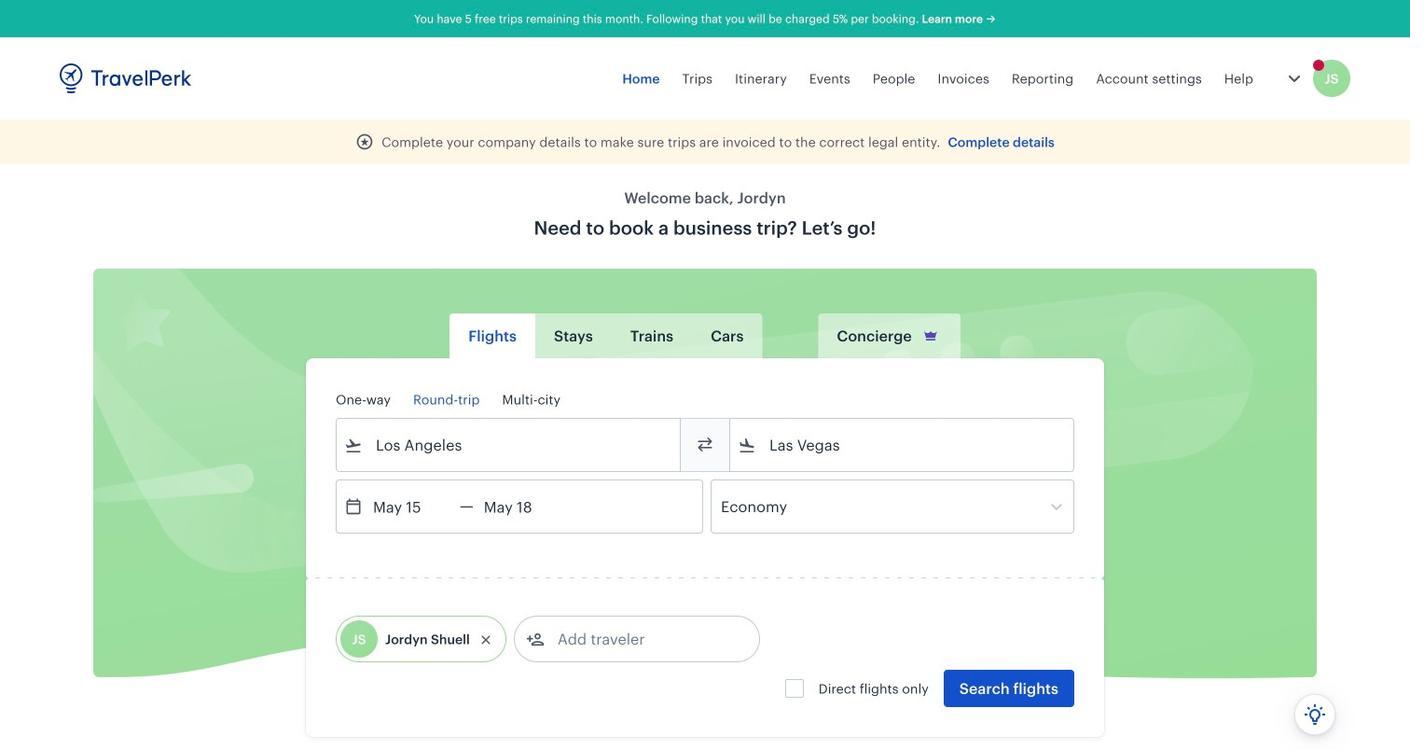 Task type: locate. For each thing, give the bounding box(es) containing it.
Depart text field
[[363, 480, 460, 533]]

From search field
[[363, 430, 656, 460]]

Return text field
[[474, 480, 571, 533]]



Task type: vqa. For each thing, say whether or not it's contained in the screenshot.
Return text box
yes



Task type: describe. For each thing, give the bounding box(es) containing it.
Add traveler search field
[[545, 624, 739, 654]]

To search field
[[757, 430, 1049, 460]]



